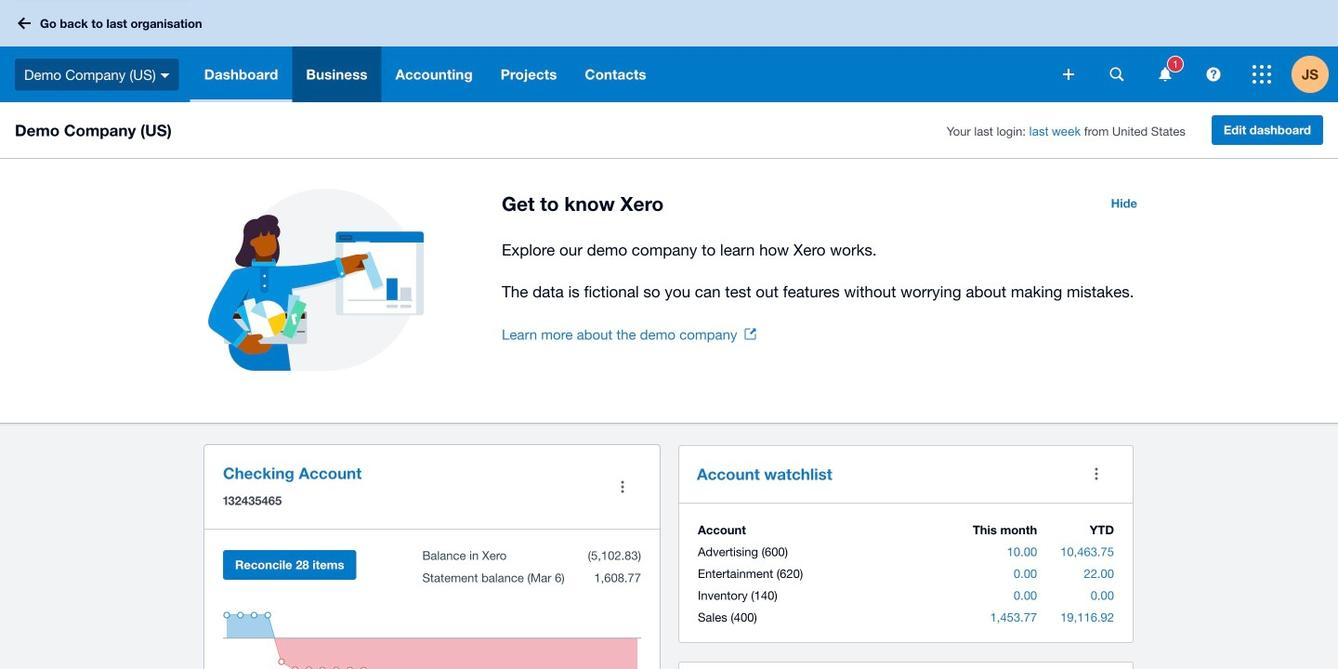 Task type: vqa. For each thing, say whether or not it's contained in the screenshot.
middle svg icon
yes



Task type: describe. For each thing, give the bounding box(es) containing it.
intro banner body element
[[502, 237, 1149, 305]]



Task type: locate. For each thing, give the bounding box(es) containing it.
svg image
[[1253, 65, 1272, 84], [1110, 67, 1124, 81], [1160, 67, 1172, 81], [1207, 67, 1221, 81], [1063, 69, 1075, 80], [161, 73, 170, 78]]

manage menu toggle image
[[604, 469, 641, 506]]

svg image
[[18, 17, 31, 29]]

banner
[[0, 0, 1339, 102]]



